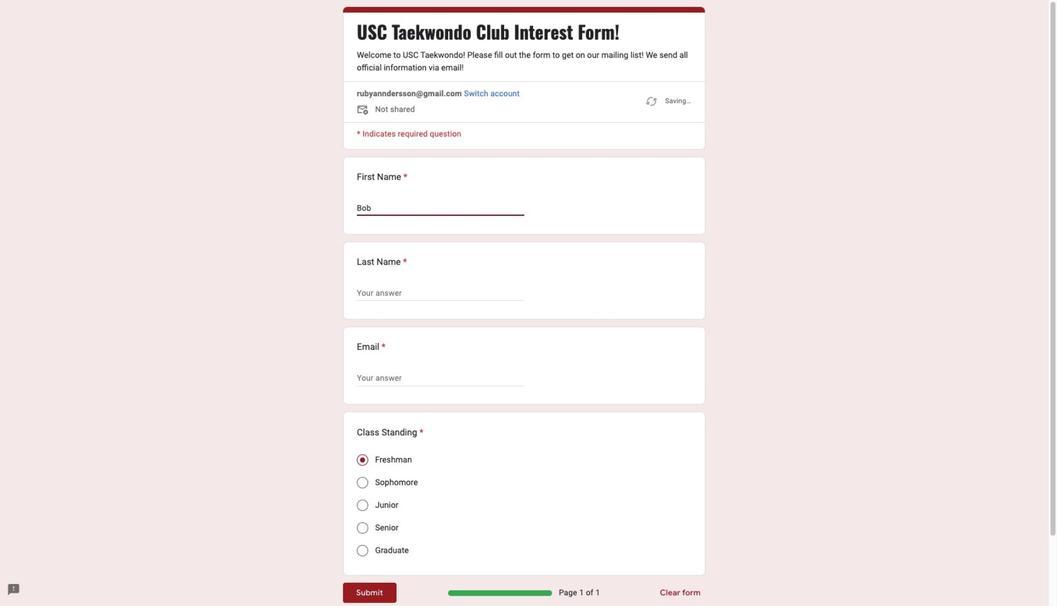 Task type: describe. For each thing, give the bounding box(es) containing it.
3 heading from the top
[[357, 256, 407, 269]]

Senior radio
[[357, 522, 368, 534]]

required question element for second heading from the bottom
[[379, 341, 386, 354]]

2 heading from the top
[[357, 171, 408, 184]]

graduate image
[[357, 545, 368, 556]]

5 heading from the top
[[357, 426, 424, 440]]

report a problem to google image
[[7, 583, 20, 597]]

required question element for 2nd heading
[[401, 171, 408, 184]]

sophomore image
[[357, 477, 368, 488]]

freshman image
[[360, 457, 365, 462]]

junior image
[[357, 500, 368, 511]]

required question element for 3rd heading from the bottom
[[401, 256, 407, 269]]

Sophomore radio
[[357, 477, 368, 488]]

4 heading from the top
[[357, 341, 386, 354]]



Task type: vqa. For each thing, say whether or not it's contained in the screenshot.
heading
yes



Task type: locate. For each thing, give the bounding box(es) containing it.
Junior radio
[[357, 500, 368, 511]]

None text field
[[357, 201, 524, 215], [357, 286, 524, 300], [357, 201, 524, 215], [357, 286, 524, 300]]

status
[[645, 88, 691, 115]]

required question element
[[401, 171, 408, 184], [401, 256, 407, 269], [379, 341, 386, 354], [417, 426, 424, 440]]

progress bar
[[448, 590, 552, 596]]

heading
[[357, 20, 620, 43], [357, 171, 408, 184], [357, 256, 407, 269], [357, 341, 386, 354], [357, 426, 424, 440]]

Graduate radio
[[357, 545, 368, 556]]

list
[[343, 156, 705, 576]]

senior image
[[357, 522, 368, 534]]

your email and google account are not part of your response image
[[357, 104, 375, 117], [357, 104, 371, 117]]

None text field
[[357, 371, 524, 385]]

1 heading from the top
[[357, 20, 620, 43]]

Freshman radio
[[357, 454, 368, 466]]

required question element for first heading from the bottom of the page
[[417, 426, 424, 440]]



